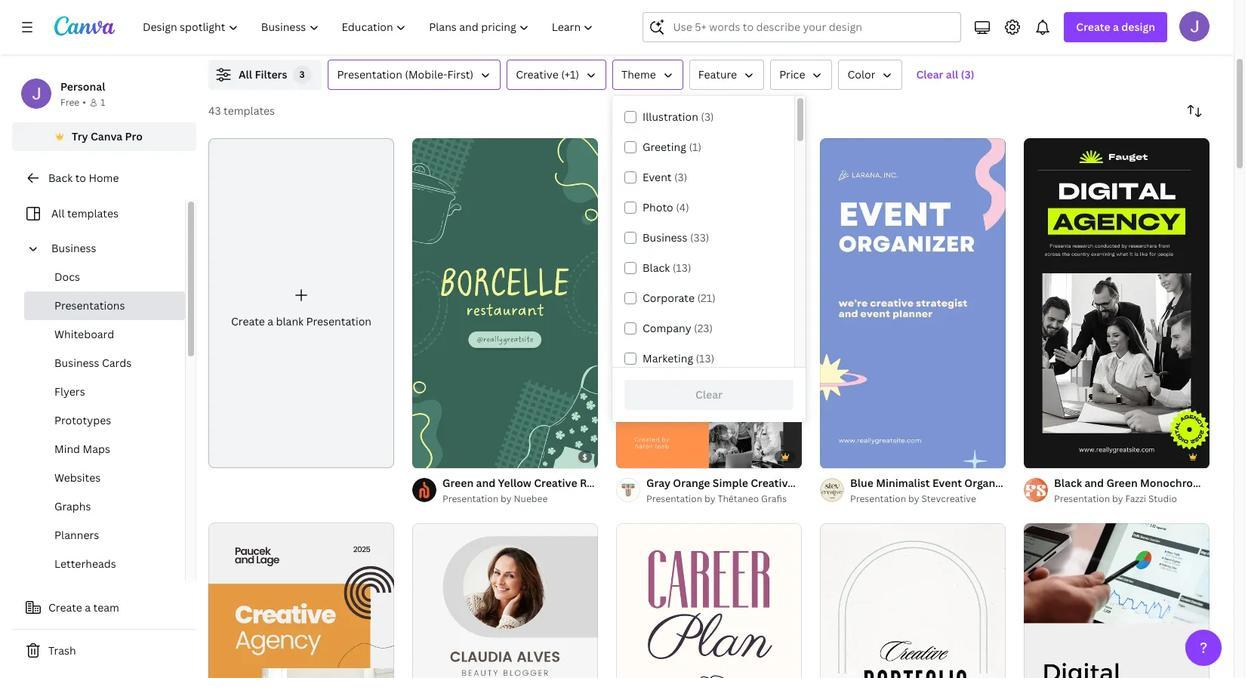 Task type: describe. For each thing, give the bounding box(es) containing it.
43 templates
[[209, 104, 275, 118]]

pro
[[125, 129, 143, 144]]

clear all (3)
[[917, 67, 975, 82]]

9
[[443, 451, 448, 462]]

templates for all templates
[[67, 206, 119, 221]]

create a design button
[[1065, 12, 1168, 42]]

marketing (13)
[[643, 351, 715, 366]]

cards
[[102, 356, 132, 370]]

price button
[[771, 60, 833, 90]]

by for presentation by nuebee
[[501, 493, 512, 506]]

try canva pro
[[72, 129, 143, 144]]

fazzi
[[1126, 493, 1147, 506]]

business for business cards
[[54, 356, 99, 370]]

creative (+1) button
[[507, 60, 607, 90]]

all for all templates
[[51, 206, 65, 221]]

presentation by thētaneo grafis link
[[647, 492, 802, 507]]

1 for presentation by stevcreative
[[831, 451, 836, 462]]

43
[[209, 104, 221, 118]]

all for all filters
[[239, 67, 252, 82]]

by for presentation by thētaneo grafis
[[705, 493, 716, 506]]

planners link
[[24, 521, 185, 550]]

all filters
[[239, 67, 287, 82]]

create a team button
[[12, 593, 196, 623]]

thētaneo
[[718, 493, 759, 506]]

black (13)
[[643, 261, 692, 275]]

all
[[947, 67, 959, 82]]

photo (4)
[[643, 200, 690, 215]]

3
[[300, 68, 305, 81]]

business link
[[45, 234, 176, 263]]

business for business
[[51, 241, 96, 255]]

presentation (mobile-first) button
[[328, 60, 501, 90]]

1 of 9
[[423, 451, 448, 462]]

blue minimalist event organizer mobile presentation presentation by stevcreative
[[851, 476, 1121, 506]]

blue
[[851, 476, 874, 491]]

of for presentation by thētaneo grafis
[[634, 451, 645, 462]]

presentation down blue
[[851, 493, 907, 506]]

organizer
[[965, 476, 1015, 491]]

price
[[780, 67, 806, 82]]

gray orange simple creative agency responsive presentation image
[[617, 138, 802, 469]]

back to home link
[[12, 163, 196, 193]]

presentation by fazzi studio link
[[1055, 492, 1210, 507]]

(21)
[[698, 291, 716, 305]]

trash
[[48, 644, 76, 658]]

a for design
[[1114, 20, 1120, 34]]

grafis
[[762, 493, 787, 506]]

create a team
[[48, 601, 119, 615]]

mind maps
[[54, 442, 110, 456]]

all templates
[[51, 206, 119, 221]]

(1)
[[689, 140, 702, 154]]

try canva pro button
[[12, 122, 196, 151]]

0 vertical spatial event
[[643, 170, 672, 184]]

clear for clear all (3)
[[917, 67, 944, 82]]

1 of 10 for presentation by stevcreative
[[831, 451, 861, 462]]

mind maps link
[[24, 435, 185, 464]]

creative
[[516, 67, 559, 82]]

prototypes link
[[24, 406, 185, 435]]

first)
[[448, 67, 474, 82]]

nuebee
[[514, 493, 548, 506]]

jacob simon image
[[1180, 11, 1210, 42]]

free •
[[60, 96, 86, 109]]

greeting
[[643, 140, 687, 154]]

presentation left thētaneo
[[647, 493, 703, 506]]

planners
[[54, 528, 99, 542]]

clear button
[[625, 380, 794, 410]]

stevcreative
[[922, 493, 977, 506]]

flyers
[[54, 385, 85, 399]]

by inside the blue minimalist event organizer mobile presentation presentation by stevcreative
[[909, 493, 920, 506]]

create a blank presentation link
[[209, 138, 394, 469]]

mobile
[[1017, 476, 1053, 491]]

company
[[643, 321, 692, 335]]

presentation by stevcreative link
[[851, 492, 1006, 507]]

presentation by fazzi studio
[[1055, 493, 1178, 506]]

create a blank presentation
[[231, 314, 372, 328]]

(+1)
[[561, 67, 579, 82]]

theme button
[[613, 60, 684, 90]]

blue minimalist event organizer mobile presentation image
[[821, 138, 1006, 469]]

top level navigation element
[[133, 12, 607, 42]]

all templates link
[[21, 199, 176, 228]]

team
[[93, 601, 119, 615]]

1 for presentation by nuebee
[[423, 451, 428, 462]]

corporate (21)
[[643, 291, 716, 305]]

1 of 10 for presentation by thētaneo grafis
[[627, 451, 657, 462]]

websites
[[54, 471, 101, 485]]

to
[[75, 171, 86, 185]]

1 for presentation by thētaneo grafis
[[627, 451, 632, 462]]

create a blank presentation element
[[209, 138, 394, 469]]

1 of 9 link
[[413, 138, 598, 469]]

(3) for illustration (3)
[[701, 110, 714, 124]]

(33)
[[691, 230, 710, 245]]



Task type: vqa. For each thing, say whether or not it's contained in the screenshot.
1 of 10 link
yes



Task type: locate. For each thing, give the bounding box(es) containing it.
back
[[48, 171, 73, 185]]

0 horizontal spatial (13)
[[673, 261, 692, 275]]

(3) up (1)
[[701, 110, 714, 124]]

of for presentation by nuebee
[[430, 451, 441, 462]]

feature button
[[690, 60, 765, 90]]

filters
[[255, 67, 287, 82]]

0 horizontal spatial 1 of 10 link
[[617, 138, 802, 469]]

0 horizontal spatial 1 of 10
[[627, 451, 657, 462]]

a inside button
[[85, 601, 91, 615]]

1 of 10 right $
[[627, 451, 657, 462]]

1 vertical spatial a
[[268, 314, 274, 328]]

letterheads
[[54, 557, 116, 571]]

1 vertical spatial templates
[[67, 206, 119, 221]]

(13)
[[673, 261, 692, 275], [696, 351, 715, 366]]

event inside the blue minimalist event organizer mobile presentation presentation by stevcreative
[[933, 476, 963, 491]]

(4)
[[676, 200, 690, 215]]

1 horizontal spatial 10
[[851, 451, 861, 462]]

2 horizontal spatial a
[[1114, 20, 1120, 34]]

a for team
[[85, 601, 91, 615]]

1 vertical spatial create
[[231, 314, 265, 328]]

clear down marketing (13)
[[696, 388, 723, 402]]

docs link
[[24, 263, 185, 292]]

0 horizontal spatial create
[[48, 601, 82, 615]]

business cards link
[[24, 349, 185, 378]]

2 vertical spatial create
[[48, 601, 82, 615]]

mind
[[54, 442, 80, 456]]

10 for presentation by thētaneo grafis
[[647, 451, 657, 462]]

(3) inside button
[[962, 67, 975, 82]]

presentation
[[337, 67, 403, 82], [306, 314, 372, 328], [1055, 476, 1121, 491], [443, 493, 499, 506], [647, 493, 703, 506], [851, 493, 907, 506], [1055, 493, 1111, 506]]

a
[[1114, 20, 1120, 34], [268, 314, 274, 328], [85, 601, 91, 615]]

color button
[[839, 60, 903, 90]]

presentation inside button
[[337, 67, 403, 82]]

(13) right black
[[673, 261, 692, 275]]

creative (+1)
[[516, 67, 579, 82]]

business cards
[[54, 356, 132, 370]]

clear inside button
[[696, 388, 723, 402]]

graphs
[[54, 499, 91, 514]]

1 of 10 up blue
[[831, 451, 861, 462]]

1
[[100, 96, 105, 109], [423, 451, 428, 462], [627, 451, 632, 462], [831, 451, 836, 462]]

1 horizontal spatial 1 of 10
[[831, 451, 861, 462]]

(3) up (4)
[[675, 170, 688, 184]]

try
[[72, 129, 88, 144]]

pink and purple minimalist illustrated career plan presentation (mobile-first) image
[[617, 524, 802, 678]]

(mobile-
[[405, 67, 448, 82]]

1 1 of 10 link from the left
[[617, 138, 802, 469]]

2 10 from the left
[[851, 451, 861, 462]]

1 vertical spatial clear
[[696, 388, 723, 402]]

0 horizontal spatial templates
[[67, 206, 119, 221]]

0 horizontal spatial clear
[[696, 388, 723, 402]]

by left "nuebee"
[[501, 493, 512, 506]]

2 1 of 10 link from the left
[[821, 138, 1006, 469]]

event up stevcreative
[[933, 476, 963, 491]]

3 of from the left
[[838, 451, 849, 462]]

create for create a team
[[48, 601, 82, 615]]

0 vertical spatial all
[[239, 67, 252, 82]]

clear left "all"
[[917, 67, 944, 82]]

whiteboard link
[[24, 320, 185, 349]]

templates right 43
[[224, 104, 275, 118]]

blue minimalist event organizer mobile presentation link
[[851, 475, 1121, 492]]

orange white creative agency mobile-first presentation image
[[209, 523, 394, 678]]

presentation down 9
[[443, 493, 499, 506]]

•
[[83, 96, 86, 109]]

1 10 from the left
[[647, 451, 657, 462]]

business up flyers at the bottom
[[54, 356, 99, 370]]

graphs link
[[24, 493, 185, 521]]

presentation up presentation by fazzi studio at the right bottom of page
[[1055, 476, 1121, 491]]

by left fazzi on the bottom right of the page
[[1113, 493, 1124, 506]]

0 horizontal spatial all
[[51, 206, 65, 221]]

create for create a design
[[1077, 20, 1111, 34]]

1 horizontal spatial event
[[933, 476, 963, 491]]

(13) down (23) at the top of the page
[[696, 351, 715, 366]]

business up docs
[[51, 241, 96, 255]]

free
[[60, 96, 80, 109]]

create inside dropdown button
[[1077, 20, 1111, 34]]

2 vertical spatial a
[[85, 601, 91, 615]]

business for business (33)
[[643, 230, 688, 245]]

studio
[[1149, 493, 1178, 506]]

illustration (3)
[[643, 110, 714, 124]]

1 vertical spatial event
[[933, 476, 963, 491]]

2 horizontal spatial create
[[1077, 20, 1111, 34]]

presentation left fazzi on the bottom right of the page
[[1055, 493, 1111, 506]]

company (23)
[[643, 321, 713, 335]]

1 horizontal spatial all
[[239, 67, 252, 82]]

10 right $
[[647, 451, 657, 462]]

0 horizontal spatial a
[[85, 601, 91, 615]]

0 horizontal spatial of
[[430, 451, 441, 462]]

create a design
[[1077, 20, 1156, 34]]

presentation by nuebee link
[[443, 492, 598, 507]]

websites link
[[24, 464, 185, 493]]

green and yellow creative restaurant promotion mobile first presentation image
[[413, 138, 598, 469]]

0 vertical spatial (13)
[[673, 261, 692, 275]]

all left 'filters'
[[239, 67, 252, 82]]

by down 'minimalist'
[[909, 493, 920, 506]]

None search field
[[643, 12, 962, 42]]

2 1 of 10 from the left
[[831, 451, 861, 462]]

2 by from the left
[[705, 493, 716, 506]]

Search search field
[[674, 13, 952, 42]]

1 1 of 10 from the left
[[627, 451, 657, 462]]

create left 'design'
[[1077, 20, 1111, 34]]

create inside button
[[48, 601, 82, 615]]

10 up blue
[[851, 451, 861, 462]]

4 by from the left
[[1113, 493, 1124, 506]]

black and green monochrome company pitch deck mobile-first presentation image
[[1025, 138, 1210, 469]]

presentation down top level navigation element
[[337, 67, 403, 82]]

10
[[647, 451, 657, 462], [851, 451, 861, 462]]

$
[[583, 452, 588, 463]]

3 filter options selected element
[[293, 66, 312, 84]]

of
[[430, 451, 441, 462], [634, 451, 645, 462], [838, 451, 849, 462]]

by for presentation by fazzi studio
[[1113, 493, 1124, 506]]

event
[[643, 170, 672, 184], [933, 476, 963, 491]]

back to home
[[48, 171, 119, 185]]

1 horizontal spatial a
[[268, 314, 274, 328]]

clear for clear
[[696, 388, 723, 402]]

presentation by thētaneo grafis
[[647, 493, 787, 506]]

all
[[239, 67, 252, 82], [51, 206, 65, 221]]

3 by from the left
[[909, 493, 920, 506]]

by
[[501, 493, 512, 506], [705, 493, 716, 506], [909, 493, 920, 506], [1113, 493, 1124, 506]]

(23)
[[694, 321, 713, 335]]

create left team
[[48, 601, 82, 615]]

letterheads link
[[24, 550, 185, 579]]

1 vertical spatial (3)
[[701, 110, 714, 124]]

home
[[89, 171, 119, 185]]

canva
[[91, 129, 123, 144]]

0 vertical spatial (3)
[[962, 67, 975, 82]]

presentation by nuebee
[[443, 493, 548, 506]]

prototypes
[[54, 413, 111, 428]]

a left 'design'
[[1114, 20, 1120, 34]]

1 of 10 link for presentation by stevcreative
[[821, 138, 1006, 469]]

corporate
[[643, 291, 695, 305]]

maps
[[83, 442, 110, 456]]

by left thētaneo
[[705, 493, 716, 506]]

(3)
[[962, 67, 975, 82], [701, 110, 714, 124], [675, 170, 688, 184]]

1 horizontal spatial 1 of 10 link
[[821, 138, 1006, 469]]

1 horizontal spatial create
[[231, 314, 265, 328]]

a for blank
[[268, 314, 274, 328]]

minimalist
[[877, 476, 931, 491]]

business
[[643, 230, 688, 245], [51, 241, 96, 255], [54, 356, 99, 370]]

personal
[[60, 79, 105, 94]]

clear all (3) button
[[909, 60, 983, 90]]

blue white creative professional modern business digital marketing agency mobile presentation template image
[[1025, 524, 1210, 678]]

presentation right 'blank'
[[306, 314, 372, 328]]

a inside dropdown button
[[1114, 20, 1120, 34]]

clear inside button
[[917, 67, 944, 82]]

1 of 10 link for presentation by thētaneo grafis
[[617, 138, 802, 469]]

marketing
[[643, 351, 694, 366]]

0 horizontal spatial 10
[[647, 451, 657, 462]]

1 horizontal spatial templates
[[224, 104, 275, 118]]

create
[[1077, 20, 1111, 34], [231, 314, 265, 328], [48, 601, 82, 615]]

beige creative graphic designer mobile-first presentation image
[[413, 524, 598, 678]]

1 vertical spatial all
[[51, 206, 65, 221]]

2 horizontal spatial (3)
[[962, 67, 975, 82]]

(13) for marketing (13)
[[696, 351, 715, 366]]

color
[[848, 67, 876, 82]]

(13) for black (13)
[[673, 261, 692, 275]]

docs
[[54, 270, 80, 284]]

photo
[[643, 200, 674, 215]]

feature
[[699, 67, 738, 82]]

illustration
[[643, 110, 699, 124]]

black
[[643, 261, 670, 275]]

whiteboard
[[54, 327, 114, 342]]

0 horizontal spatial (3)
[[675, 170, 688, 184]]

business (33)
[[643, 230, 710, 245]]

a left team
[[85, 601, 91, 615]]

2 vertical spatial (3)
[[675, 170, 688, 184]]

2 horizontal spatial of
[[838, 451, 849, 462]]

0 vertical spatial a
[[1114, 20, 1120, 34]]

design
[[1122, 20, 1156, 34]]

0 vertical spatial create
[[1077, 20, 1111, 34]]

10 for presentation by stevcreative
[[851, 451, 861, 462]]

1 horizontal spatial clear
[[917, 67, 944, 82]]

all down back
[[51, 206, 65, 221]]

0 vertical spatial templates
[[224, 104, 275, 118]]

templates for 43 templates
[[224, 104, 275, 118]]

2 of from the left
[[634, 451, 645, 462]]

Sort by button
[[1180, 96, 1210, 126]]

a left 'blank'
[[268, 314, 274, 328]]

business down the photo (4)
[[643, 230, 688, 245]]

white and green minimalist creative portfolio mobile first presentation image
[[821, 524, 1006, 678]]

1 vertical spatial (13)
[[696, 351, 715, 366]]

create for create a blank presentation
[[231, 314, 265, 328]]

0 vertical spatial clear
[[917, 67, 944, 82]]

1 by from the left
[[501, 493, 512, 506]]

0 horizontal spatial event
[[643, 170, 672, 184]]

presentations
[[54, 298, 125, 313]]

(3) for event (3)
[[675, 170, 688, 184]]

create left 'blank'
[[231, 314, 265, 328]]

1 of from the left
[[430, 451, 441, 462]]

1 horizontal spatial of
[[634, 451, 645, 462]]

event (3)
[[643, 170, 688, 184]]

1 horizontal spatial (3)
[[701, 110, 714, 124]]

templates down the back to home
[[67, 206, 119, 221]]

event up photo
[[643, 170, 672, 184]]

(3) right "all"
[[962, 67, 975, 82]]

trash link
[[12, 636, 196, 666]]

1 horizontal spatial (13)
[[696, 351, 715, 366]]



